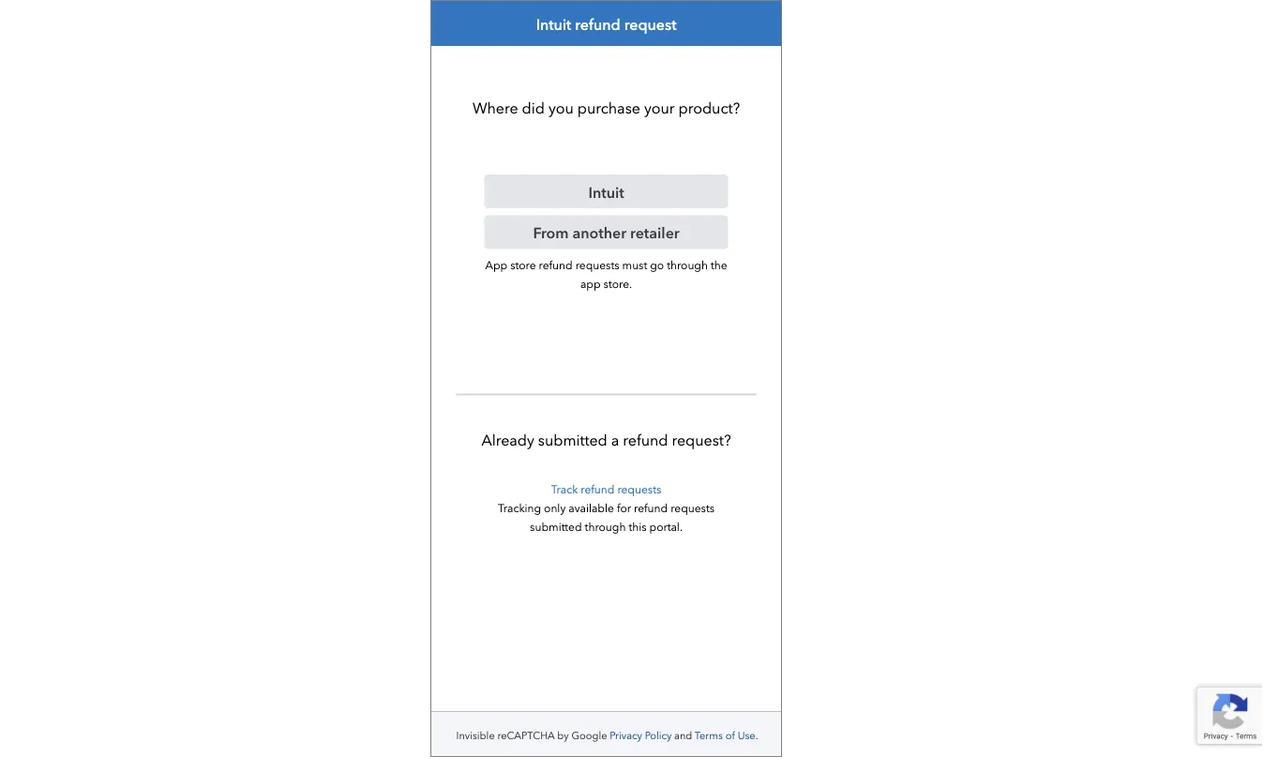 Task type: locate. For each thing, give the bounding box(es) containing it.
purchase
[[578, 100, 641, 117]]

this
[[629, 520, 647, 534]]

1 vertical spatial intuit
[[589, 181, 625, 201]]

tracking
[[498, 502, 541, 515]]

through
[[667, 259, 708, 272], [585, 520, 626, 534]]

only
[[544, 502, 566, 515]]

already
[[482, 431, 535, 449]]

0 vertical spatial requests
[[576, 259, 620, 272]]

product?
[[679, 100, 741, 117]]

1 horizontal spatial intuit
[[589, 181, 625, 201]]

did
[[522, 100, 545, 117]]

refund
[[576, 16, 621, 34], [539, 259, 573, 272], [623, 431, 669, 449], [581, 483, 615, 497], [634, 502, 668, 515]]

request?
[[672, 431, 732, 449]]

refund up this
[[634, 502, 668, 515]]

requests
[[576, 259, 620, 272], [618, 483, 662, 497], [671, 502, 715, 515]]

store.
[[604, 277, 633, 291]]

1 vertical spatial through
[[585, 520, 626, 534]]

privacy
[[610, 729, 643, 742]]

intuit up you
[[536, 16, 572, 34]]

refund left request
[[576, 16, 621, 34]]

requests up portal. in the right bottom of the page
[[671, 502, 715, 515]]

0 vertical spatial intuit
[[536, 16, 572, 34]]

intuit for intuit refund request
[[536, 16, 572, 34]]

submitted down only
[[530, 520, 582, 534]]

request
[[625, 16, 677, 34]]

0 horizontal spatial intuit
[[536, 16, 572, 34]]

intuit
[[536, 16, 572, 34], [589, 181, 625, 201]]

track
[[552, 483, 578, 497]]

must
[[623, 259, 648, 272]]

refund right a at the left bottom of the page
[[623, 431, 669, 449]]

policy
[[645, 729, 672, 742]]

1 horizontal spatial through
[[667, 259, 708, 272]]

through right 'go'
[[667, 259, 708, 272]]

intuit inside intuit button
[[589, 181, 625, 201]]

already submitted a refund request?
[[482, 431, 732, 449]]

through inside app store refund requests must go through the app store.
[[667, 259, 708, 272]]

1 vertical spatial submitted
[[530, 520, 582, 534]]

through inside track refund requests tracking only available for refund requests submitted through this portal.
[[585, 520, 626, 534]]

submitted left a at the left bottom of the page
[[538, 431, 608, 449]]

privacy policy link
[[610, 729, 672, 742]]

intuit up from another retailer
[[589, 181, 625, 201]]

for
[[617, 502, 632, 515]]

0 vertical spatial through
[[667, 259, 708, 272]]

requests up the for
[[618, 483, 662, 497]]

recaptcha
[[498, 729, 555, 742]]

0 vertical spatial submitted
[[538, 431, 608, 449]]

requests inside app store refund requests must go through the app store.
[[576, 259, 620, 272]]

submitted
[[538, 431, 608, 449], [530, 520, 582, 534]]

the
[[711, 259, 728, 272]]

intuit for intuit
[[589, 181, 625, 201]]

go
[[651, 259, 665, 272]]

through down available
[[585, 520, 626, 534]]

retailer
[[631, 222, 680, 242]]

refund right store
[[539, 259, 573, 272]]

0 horizontal spatial through
[[585, 520, 626, 534]]

requests up app
[[576, 259, 620, 272]]

of
[[726, 729, 736, 742]]

submitted inside track refund requests tracking only available for refund requests submitted through this portal.
[[530, 520, 582, 534]]



Task type: describe. For each thing, give the bounding box(es) containing it.
track refund requests tracking only available for refund requests submitted through this portal.
[[498, 483, 715, 534]]

your
[[645, 100, 675, 117]]

intuit button
[[485, 175, 729, 208]]

terms of use link
[[695, 729, 756, 742]]

from
[[533, 222, 569, 242]]

another
[[573, 222, 627, 242]]

available
[[569, 502, 615, 515]]

refund up available
[[581, 483, 615, 497]]

intuit refund request
[[536, 16, 677, 34]]

from another retailer button
[[485, 215, 729, 249]]

app
[[581, 277, 601, 291]]

and
[[675, 729, 693, 742]]

a
[[612, 431, 620, 449]]

1 vertical spatial requests
[[618, 483, 662, 497]]

invisible
[[457, 729, 495, 742]]

app
[[486, 259, 508, 272]]

where did you purchase your product?
[[473, 100, 741, 117]]

from another retailer
[[533, 222, 680, 242]]

where
[[473, 100, 518, 117]]

2 vertical spatial requests
[[671, 502, 715, 515]]

refund inside app store refund requests must go through the app store.
[[539, 259, 573, 272]]

app store refund requests must go through the app store.
[[486, 259, 728, 291]]

terms
[[695, 729, 723, 742]]

.
[[756, 729, 759, 742]]

by
[[558, 729, 569, 742]]

store
[[511, 259, 536, 272]]

google
[[572, 729, 608, 742]]

you
[[549, 100, 574, 117]]

portal.
[[650, 520, 683, 534]]

invisible recaptcha by google privacy policy and terms of use .
[[457, 729, 759, 742]]

use
[[738, 729, 756, 742]]



Task type: vqa. For each thing, say whether or not it's contained in the screenshot.
are
no



